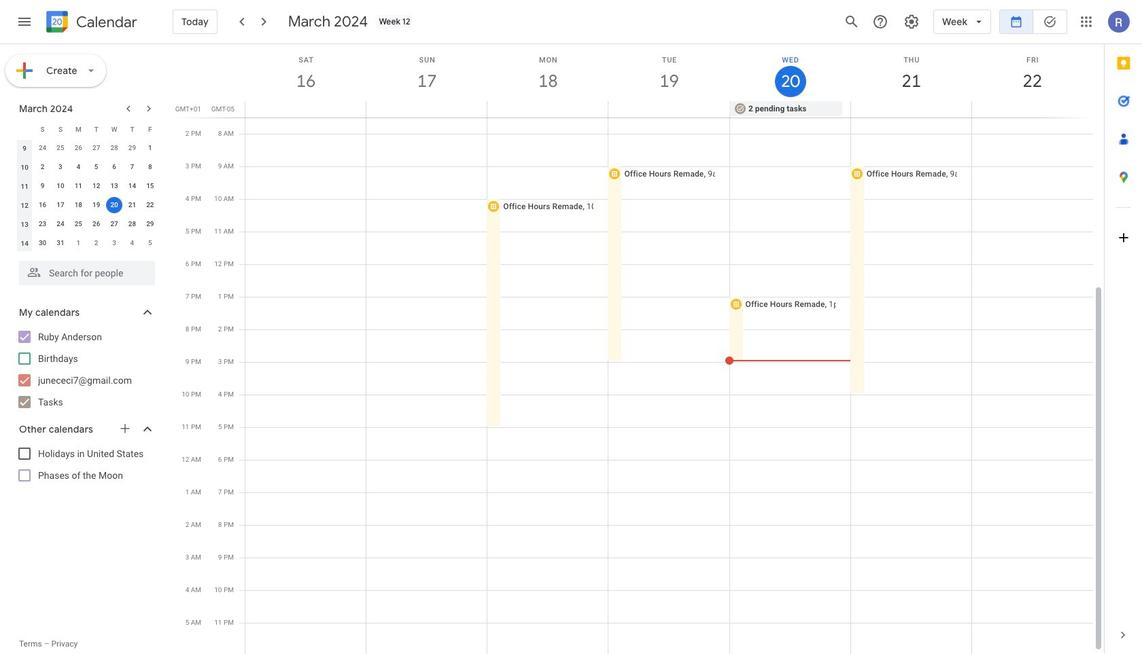 Task type: describe. For each thing, give the bounding box(es) containing it.
april 2 element
[[88, 235, 105, 252]]

25 element
[[70, 216, 87, 233]]

21 element
[[124, 197, 140, 214]]

settings menu image
[[904, 14, 920, 30]]

april 4 element
[[124, 235, 140, 252]]

15 element
[[142, 178, 158, 195]]

calendar element
[[44, 8, 137, 38]]

april 3 element
[[106, 235, 122, 252]]

6 element
[[106, 159, 122, 175]]

5 element
[[88, 159, 105, 175]]

28 element
[[124, 216, 140, 233]]

february 26 element
[[70, 140, 87, 156]]

main drawer image
[[16, 14, 33, 30]]

february 27 element
[[88, 140, 105, 156]]

4 element
[[70, 159, 87, 175]]

22 element
[[142, 197, 158, 214]]

23 element
[[34, 216, 51, 233]]

14 element
[[124, 178, 140, 195]]

16 element
[[34, 197, 51, 214]]

cell inside march 2024 grid
[[105, 196, 123, 215]]

february 29 element
[[124, 140, 140, 156]]

9 element
[[34, 178, 51, 195]]

february 28 element
[[106, 140, 122, 156]]

column header inside march 2024 grid
[[16, 120, 34, 139]]



Task type: vqa. For each thing, say whether or not it's contained in the screenshot.
note
no



Task type: locate. For each thing, give the bounding box(es) containing it.
other calendars list
[[3, 443, 169, 487]]

cell
[[246, 101, 367, 118], [367, 101, 488, 118], [488, 101, 609, 118], [609, 101, 730, 118], [851, 101, 972, 118], [972, 101, 1093, 118], [105, 196, 123, 215]]

7 element
[[124, 159, 140, 175]]

26 element
[[88, 216, 105, 233]]

heading inside calendar element
[[73, 14, 137, 30]]

27 element
[[106, 216, 122, 233]]

12 element
[[88, 178, 105, 195]]

row group
[[16, 139, 159, 253]]

None search field
[[0, 256, 169, 286]]

11 element
[[70, 178, 87, 195]]

8 element
[[142, 159, 158, 175]]

march 2024 grid
[[13, 120, 159, 253]]

19 element
[[88, 197, 105, 214]]

10 element
[[52, 178, 69, 195]]

row
[[239, 101, 1105, 118], [16, 120, 159, 139], [16, 139, 159, 158], [16, 158, 159, 177], [16, 177, 159, 196], [16, 196, 159, 215], [16, 215, 159, 234], [16, 234, 159, 253]]

february 25 element
[[52, 140, 69, 156]]

13 element
[[106, 178, 122, 195]]

31 element
[[52, 235, 69, 252]]

grid
[[174, 44, 1105, 655]]

column header
[[16, 120, 34, 139]]

24 element
[[52, 216, 69, 233]]

Search for people text field
[[27, 261, 147, 286]]

my calendars list
[[3, 326, 169, 414]]

30 element
[[34, 235, 51, 252]]

add other calendars image
[[118, 422, 132, 436]]

february 24 element
[[34, 140, 51, 156]]

april 1 element
[[70, 235, 87, 252]]

18 element
[[70, 197, 87, 214]]

20, today element
[[106, 197, 122, 214]]

1 element
[[142, 140, 158, 156]]

april 5 element
[[142, 235, 158, 252]]

2 element
[[34, 159, 51, 175]]

row group inside march 2024 grid
[[16, 139, 159, 253]]

heading
[[73, 14, 137, 30]]

tab list
[[1105, 44, 1143, 617]]

3 element
[[52, 159, 69, 175]]

17 element
[[52, 197, 69, 214]]

29 element
[[142, 216, 158, 233]]



